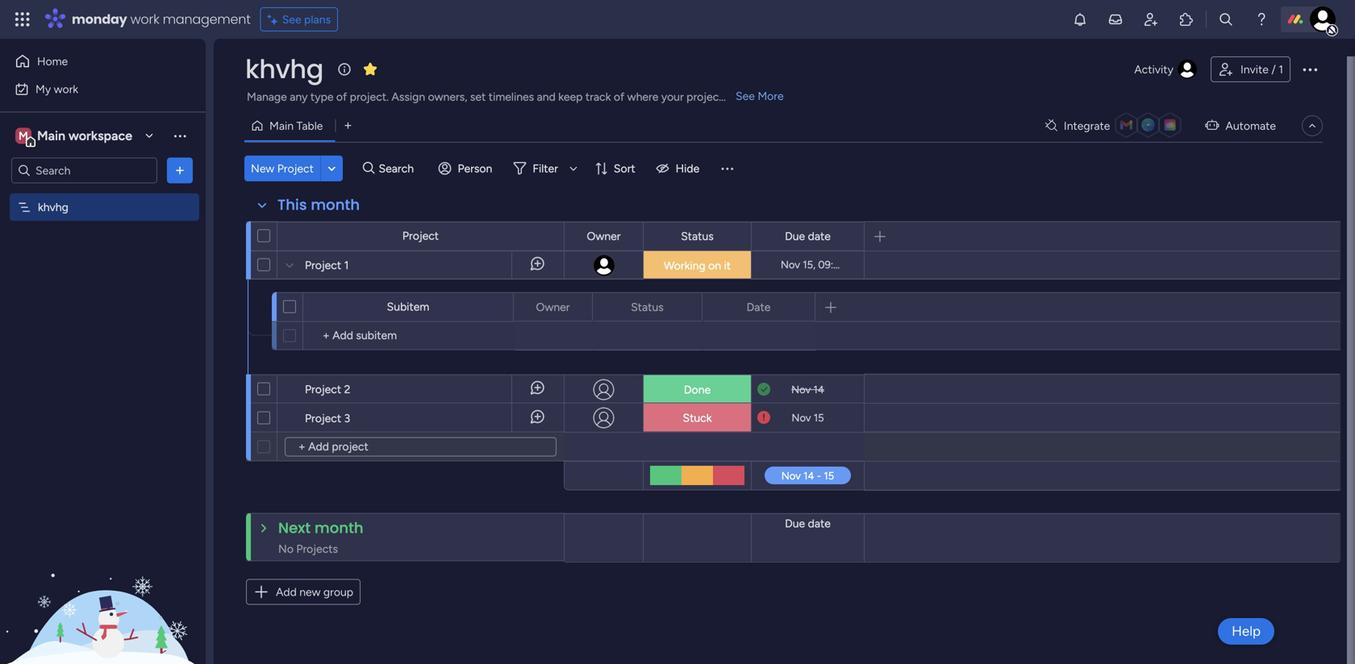 Task type: locate. For each thing, give the bounding box(es) containing it.
nov left 15
[[792, 412, 811, 425]]

1 vertical spatial date
[[808, 518, 831, 532]]

0 vertical spatial due date field
[[781, 228, 835, 245]]

angle down image
[[328, 163, 336, 175]]

help image
[[1254, 11, 1270, 27]]

1 due from the top
[[785, 230, 805, 243]]

work
[[130, 10, 159, 28], [54, 82, 78, 96]]

project down the "search" field
[[403, 229, 439, 243]]

notifications image
[[1072, 11, 1088, 27]]

0 horizontal spatial main
[[37, 128, 65, 144]]

khvhg inside list box
[[38, 200, 68, 214]]

main workspace
[[37, 128, 132, 144]]

month
[[311, 195, 360, 215], [315, 518, 364, 539]]

of right track
[[614, 90, 625, 104]]

due date for first due date field from the bottom
[[785, 518, 831, 532]]

14
[[814, 384, 825, 397]]

project for project 3
[[305, 412, 341, 426]]

0 vertical spatial nov
[[779, 259, 798, 272]]

add new group
[[276, 586, 353, 599]]

1 vertical spatial work
[[54, 82, 78, 96]]

1 vertical spatial owner field
[[532, 299, 574, 316]]

date
[[747, 301, 771, 314]]

1 horizontal spatial status
[[682, 230, 714, 243]]

month for next month
[[315, 518, 364, 539]]

add new group button
[[246, 580, 361, 606]]

stands.
[[726, 90, 762, 104]]

1 horizontal spatial owner
[[587, 230, 621, 243]]

1 vertical spatial month
[[315, 518, 364, 539]]

home
[[37, 54, 68, 68]]

1 horizontal spatial of
[[614, 90, 625, 104]]

project
[[277, 162, 314, 175], [403, 229, 439, 243], [305, 259, 341, 272], [305, 383, 341, 397], [305, 412, 341, 426]]

nov 15
[[792, 412, 824, 425]]

main left table
[[269, 119, 294, 133]]

status field down working
[[627, 299, 668, 316]]

v2 search image
[[363, 160, 375, 178]]

options image
[[172, 163, 188, 179], [620, 223, 632, 250], [729, 223, 741, 250]]

nov left 15,
[[779, 259, 798, 272]]

on
[[709, 259, 721, 273]]

0 vertical spatial date
[[808, 230, 831, 243]]

0 vertical spatial owner
[[587, 230, 621, 243]]

due date
[[785, 230, 831, 243], [785, 518, 831, 532]]

Status field
[[677, 228, 718, 245], [627, 299, 668, 316]]

see plans button
[[260, 7, 338, 31]]

status
[[682, 230, 714, 243], [631, 301, 664, 314]]

0 horizontal spatial see
[[282, 13, 301, 26]]

date
[[808, 230, 831, 243], [808, 518, 831, 532]]

+ Add project text field
[[285, 438, 557, 457]]

work for my
[[54, 82, 78, 96]]

m
[[19, 129, 28, 143]]

Owner field
[[583, 228, 625, 245], [532, 299, 574, 316]]

owner for bottom the owner field
[[536, 301, 570, 314]]

khvhg down search in workspace field
[[38, 200, 68, 214]]

of
[[336, 90, 347, 104], [614, 90, 625, 104]]

Due date field
[[781, 228, 835, 245], [781, 516, 835, 534]]

15,
[[801, 259, 813, 272]]

keep
[[559, 90, 583, 104]]

remove from favorites image
[[362, 61, 378, 77]]

new
[[300, 586, 321, 599]]

nov for nov 15, 09:00 am
[[779, 259, 798, 272]]

work for monday
[[130, 10, 159, 28]]

nov 15, 09:00 am
[[779, 259, 863, 272]]

0 vertical spatial owner field
[[583, 228, 625, 245]]

khvhg up 'any'
[[245, 51, 323, 87]]

1 horizontal spatial see
[[736, 89, 755, 103]]

month inside this month field
[[311, 195, 360, 215]]

1 vertical spatial see
[[736, 89, 755, 103]]

invite / 1
[[1241, 63, 1284, 76]]

main
[[269, 119, 294, 133], [37, 128, 65, 144]]

gary orlando image
[[1310, 6, 1336, 32]]

see for see more
[[736, 89, 755, 103]]

project right new at the top left of page
[[277, 162, 314, 175]]

group
[[323, 586, 353, 599]]

month down angle down icon
[[311, 195, 360, 215]]

month inside next month 'field'
[[315, 518, 364, 539]]

1 vertical spatial owner
[[536, 301, 570, 314]]

owners,
[[428, 90, 468, 104]]

working on it
[[664, 259, 731, 273]]

due for 1st due date field from the top
[[785, 230, 805, 243]]

nov left '14'
[[792, 384, 811, 397]]

1 vertical spatial status field
[[627, 299, 668, 316]]

0 horizontal spatial owner
[[536, 301, 570, 314]]

0 vertical spatial options image
[[1301, 60, 1320, 79]]

0 horizontal spatial work
[[54, 82, 78, 96]]

apps image
[[1179, 11, 1195, 27]]

see
[[282, 13, 301, 26], [736, 89, 755, 103]]

automate
[[1226, 119, 1276, 133]]

subitem
[[387, 300, 430, 314]]

project 3
[[305, 412, 350, 426]]

2 due from the top
[[785, 518, 805, 532]]

month for this month
[[311, 195, 360, 215]]

0 vertical spatial status field
[[677, 228, 718, 245]]

09:00
[[816, 259, 845, 272]]

new
[[251, 162, 275, 175]]

add
[[276, 586, 297, 599]]

due date for 1st due date field from the top
[[785, 230, 831, 243]]

project for project
[[403, 229, 439, 243]]

monday
[[72, 10, 127, 28]]

nov for nov 15
[[792, 412, 811, 425]]

activity
[[1135, 63, 1174, 76]]

1 due date from the top
[[785, 230, 831, 243]]

1 of from the left
[[336, 90, 347, 104]]

this
[[278, 195, 307, 215]]

arrow down image
[[564, 159, 583, 178]]

1 vertical spatial nov
[[792, 384, 811, 397]]

1 horizontal spatial status field
[[677, 228, 718, 245]]

1
[[1279, 63, 1284, 76], [344, 259, 349, 272]]

where
[[627, 90, 659, 104]]

due
[[785, 230, 805, 243], [785, 518, 805, 532]]

nov 14
[[792, 384, 825, 397]]

0 horizontal spatial status field
[[627, 299, 668, 316]]

1 horizontal spatial options image
[[1301, 60, 1320, 79]]

main table
[[269, 119, 323, 133]]

2 due date from the top
[[785, 518, 831, 532]]

1 vertical spatial due date field
[[781, 516, 835, 534]]

person
[[458, 162, 492, 175]]

0 horizontal spatial 1
[[344, 259, 349, 272]]

main for main table
[[269, 119, 294, 133]]

see more
[[736, 89, 784, 103]]

work right my
[[54, 82, 78, 96]]

filter
[[533, 162, 558, 175]]

options image down sort
[[620, 223, 632, 250]]

am
[[847, 259, 863, 272]]

2 vertical spatial nov
[[792, 412, 811, 425]]

main inside 'button'
[[269, 119, 294, 133]]

see left plans
[[282, 13, 301, 26]]

1 vertical spatial due date
[[785, 518, 831, 532]]

plans
[[304, 13, 331, 26]]

invite / 1 button
[[1211, 56, 1291, 82]]

0 vertical spatial 1
[[1279, 63, 1284, 76]]

lottie animation image
[[0, 502, 206, 665]]

option
[[0, 193, 206, 196]]

1 vertical spatial khvhg
[[38, 200, 68, 214]]

+ Add subitem text field
[[311, 326, 480, 346]]

0 vertical spatial khvhg
[[245, 51, 323, 87]]

workspace selection element
[[15, 126, 135, 147]]

0 horizontal spatial owner field
[[532, 299, 574, 316]]

main right workspace icon
[[37, 128, 65, 144]]

owner for rightmost the owner field
[[587, 230, 621, 243]]

khvhg
[[245, 51, 323, 87], [38, 200, 68, 214]]

2 date from the top
[[808, 518, 831, 532]]

0 horizontal spatial khvhg
[[38, 200, 68, 214]]

options image
[[1301, 60, 1320, 79], [570, 294, 581, 321]]

1 horizontal spatial 1
[[1279, 63, 1284, 76]]

project down this month field at the top left
[[305, 259, 341, 272]]

1 horizontal spatial work
[[130, 10, 159, 28]]

1 vertical spatial options image
[[570, 294, 581, 321]]

0 horizontal spatial status
[[631, 301, 664, 314]]

more
[[758, 89, 784, 103]]

nov
[[779, 259, 798, 272], [792, 384, 811, 397], [792, 412, 811, 425]]

main inside workspace selection 'element'
[[37, 128, 65, 144]]

project
[[687, 90, 723, 104]]

work right monday
[[130, 10, 159, 28]]

project.
[[350, 90, 389, 104]]

1 vertical spatial due
[[785, 518, 805, 532]]

track
[[586, 90, 611, 104]]

0 vertical spatial month
[[311, 195, 360, 215]]

of right type
[[336, 90, 347, 104]]

1 right / at right
[[1279, 63, 1284, 76]]

1 vertical spatial status
[[631, 301, 664, 314]]

hide
[[676, 162, 700, 175]]

main table button
[[244, 113, 335, 139]]

0 horizontal spatial of
[[336, 90, 347, 104]]

integrate
[[1064, 119, 1111, 133]]

options image down workspace options image
[[172, 163, 188, 179]]

1 horizontal spatial owner field
[[583, 228, 625, 245]]

0 vertical spatial see
[[282, 13, 301, 26]]

month right next
[[315, 518, 364, 539]]

project left 2
[[305, 383, 341, 397]]

see inside button
[[282, 13, 301, 26]]

1 down this month field at the top left
[[344, 259, 349, 272]]

0 vertical spatial due
[[785, 230, 805, 243]]

options image up it at right top
[[729, 223, 741, 250]]

workspace image
[[15, 127, 31, 145]]

my
[[36, 82, 51, 96]]

work inside button
[[54, 82, 78, 96]]

my work
[[36, 82, 78, 96]]

project inside button
[[277, 162, 314, 175]]

v2 overdue deadline image
[[758, 411, 771, 426]]

status field up working on it
[[677, 228, 718, 245]]

0 vertical spatial work
[[130, 10, 159, 28]]

see for see plans
[[282, 13, 301, 26]]

project left 3
[[305, 412, 341, 426]]

0 vertical spatial status
[[682, 230, 714, 243]]

0 vertical spatial due date
[[785, 230, 831, 243]]

1 horizontal spatial main
[[269, 119, 294, 133]]

see left more
[[736, 89, 755, 103]]



Task type: vqa. For each thing, say whether or not it's contained in the screenshot.
INTEGRATE
yes



Task type: describe. For each thing, give the bounding box(es) containing it.
this month
[[278, 195, 360, 215]]

show board description image
[[335, 61, 354, 77]]

1 horizontal spatial options image
[[620, 223, 632, 250]]

2 of from the left
[[614, 90, 625, 104]]

main for main workspace
[[37, 128, 65, 144]]

it
[[724, 259, 731, 273]]

type
[[311, 90, 334, 104]]

done
[[684, 383, 711, 397]]

assign
[[392, 90, 425, 104]]

due for first due date field from the bottom
[[785, 518, 805, 532]]

invite members image
[[1143, 11, 1159, 27]]

menu image
[[719, 161, 735, 177]]

table
[[296, 119, 323, 133]]

0 horizontal spatial options image
[[570, 294, 581, 321]]

sort button
[[588, 156, 645, 182]]

select product image
[[15, 11, 31, 27]]

filter button
[[507, 156, 583, 182]]

any
[[290, 90, 308, 104]]

workspace
[[69, 128, 132, 144]]

1 vertical spatial 1
[[344, 259, 349, 272]]

Search in workspace field
[[34, 161, 135, 180]]

1 date from the top
[[808, 230, 831, 243]]

v2 done deadline image
[[758, 382, 771, 398]]

project for project 2
[[305, 383, 341, 397]]

This month field
[[274, 195, 364, 216]]

working
[[664, 259, 706, 273]]

your
[[661, 90, 684, 104]]

timelines
[[489, 90, 534, 104]]

2 due date field from the top
[[781, 516, 835, 534]]

add view image
[[345, 120, 351, 132]]

search everything image
[[1218, 11, 1234, 27]]

workspace options image
[[172, 128, 188, 144]]

1 due date field from the top
[[781, 228, 835, 245]]

project 2
[[305, 383, 351, 397]]

monday work management
[[72, 10, 251, 28]]

and
[[537, 90, 556, 104]]

khvhg field
[[241, 51, 327, 87]]

2
[[344, 383, 351, 397]]

my work button
[[10, 76, 173, 102]]

Search field
[[375, 157, 423, 180]]

3
[[344, 412, 350, 426]]

status for status field to the top
[[682, 230, 714, 243]]

manage
[[247, 90, 287, 104]]

project 1
[[305, 259, 349, 272]]

sort
[[614, 162, 635, 175]]

stuck
[[683, 411, 712, 425]]

invite
[[1241, 63, 1269, 76]]

project for project 1
[[305, 259, 341, 272]]

collapse board header image
[[1306, 119, 1319, 132]]

nov for nov 14
[[792, 384, 811, 397]]

new project
[[251, 162, 314, 175]]

person button
[[432, 156, 502, 182]]

set
[[470, 90, 486, 104]]

see more link
[[734, 88, 786, 104]]

next month
[[278, 518, 364, 539]]

see plans
[[282, 13, 331, 26]]

management
[[163, 10, 251, 28]]

help button
[[1218, 619, 1275, 645]]

status for the bottommost status field
[[631, 301, 664, 314]]

0 horizontal spatial options image
[[172, 163, 188, 179]]

15
[[814, 412, 824, 425]]

khvhg list box
[[0, 190, 206, 439]]

home button
[[10, 48, 173, 74]]

2 horizontal spatial options image
[[729, 223, 741, 250]]

Next month field
[[274, 518, 368, 539]]

dapulse integrations image
[[1046, 120, 1058, 132]]

lottie animation element
[[0, 502, 206, 665]]

new project button
[[244, 156, 320, 182]]

autopilot image
[[1206, 115, 1219, 135]]

help
[[1232, 624, 1261, 640]]

1 horizontal spatial khvhg
[[245, 51, 323, 87]]

Date field
[[743, 299, 775, 316]]

manage any type of project. assign owners, set timelines and keep track of where your project stands.
[[247, 90, 762, 104]]

/
[[1272, 63, 1276, 76]]

1 inside button
[[1279, 63, 1284, 76]]

next
[[278, 518, 311, 539]]

hide button
[[650, 156, 709, 182]]

activity button
[[1128, 56, 1205, 82]]

inbox image
[[1108, 11, 1124, 27]]



